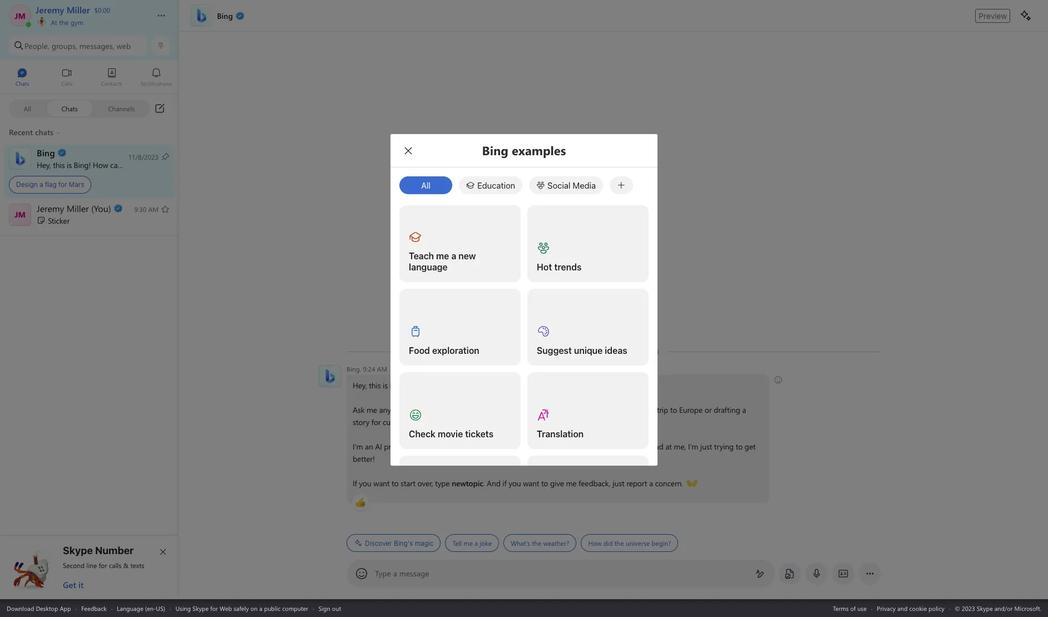 Task type: locate. For each thing, give the bounding box(es) containing it.
this for hey, this is bing ! how can i help you today?
[[53, 159, 65, 170]]

for right story
[[372, 417, 381, 428]]

want left start
[[374, 478, 390, 489]]

1 want from the left
[[374, 478, 390, 489]]

1 vertical spatial just
[[613, 478, 625, 489]]

this for hey, this is bing
[[369, 380, 381, 391]]

magic
[[415, 539, 434, 548]]

0 vertical spatial all
[[24, 104, 31, 113]]

0 horizontal spatial skype
[[63, 545, 93, 557]]

type
[[393, 405, 408, 415], [435, 478, 450, 489]]

trying
[[715, 441, 734, 452]]

check movie tickets
[[409, 429, 494, 439]]

a left flag
[[39, 180, 43, 189]]

skype right using
[[193, 604, 209, 613]]

1 vertical spatial all
[[421, 180, 431, 190]]

(smileeyes)
[[501, 380, 537, 390]]

public
[[264, 604, 281, 613]]

just left trying
[[701, 441, 713, 452]]

to left start
[[392, 478, 399, 489]]

a inside button
[[475, 539, 478, 548]]

restaurants
[[512, 405, 549, 415]]

this up flag
[[53, 159, 65, 170]]

me left any
[[367, 405, 377, 415]]

0 vertical spatial of
[[410, 405, 417, 415]]

exploration
[[432, 345, 480, 355]]

check
[[409, 429, 436, 439]]

for inside skype number element
[[99, 561, 107, 570]]

1 horizontal spatial is
[[383, 380, 388, 391]]

0 vertical spatial how
[[93, 159, 108, 170]]

0 horizontal spatial get
[[636, 441, 647, 452]]

0 vertical spatial hey,
[[37, 159, 51, 170]]

for
[[58, 180, 67, 189], [629, 405, 638, 415], [372, 417, 381, 428], [99, 561, 107, 570], [210, 604, 218, 613]]

for right 'line'
[[99, 561, 107, 570]]

i'm
[[353, 441, 363, 452], [423, 441, 433, 452], [688, 441, 699, 452]]

0 horizontal spatial all
[[24, 104, 31, 113]]

0 horizontal spatial this
[[53, 159, 65, 170]]

give
[[551, 478, 564, 489]]

i right 'can'
[[124, 159, 126, 170]]

how inside how did the universe begin? button
[[589, 539, 602, 548]]

want inside ask me any type of question, like finding vegan restaurants in cambridge, itinerary for your trip to europe or drafting a story for curious kids. in groups, remember to mention me with @bing. i'm an ai preview, so i'm still learning. sometimes i might say something weird. don't get mad at me, i'm just trying to get better! if you want to start over, type
[[374, 478, 390, 489]]

0 horizontal spatial hey,
[[37, 159, 51, 170]]

at
[[666, 441, 672, 452]]

did
[[604, 539, 613, 548]]

0 vertical spatial is
[[67, 159, 72, 170]]

people, groups, messages, web
[[24, 40, 131, 51]]

0 horizontal spatial want
[[374, 478, 390, 489]]

me for type
[[367, 405, 377, 415]]

get right trying
[[745, 441, 756, 452]]

you right 'if'
[[509, 478, 521, 489]]

mention
[[507, 417, 535, 428]]

the right what's
[[532, 539, 542, 548]]

europe
[[680, 405, 703, 415]]

0 horizontal spatial just
[[613, 478, 625, 489]]

1 horizontal spatial how
[[589, 539, 602, 548]]

like
[[451, 405, 462, 415]]

1 i'm from the left
[[353, 441, 363, 452]]

0 vertical spatial bing
[[74, 159, 89, 170]]

what's
[[511, 539, 531, 548]]

sticker button
[[0, 199, 179, 232]]

want left give
[[523, 478, 540, 489]]

0 vertical spatial groups,
[[52, 40, 77, 51]]

just left "report" at the right bottom of the page
[[613, 478, 625, 489]]

still
[[435, 441, 446, 452]]

number
[[95, 545, 134, 557]]

get left "mad"
[[636, 441, 647, 452]]

privacy and cookie policy link
[[878, 604, 945, 613]]

1 vertical spatial is
[[383, 380, 388, 391]]

how right !
[[93, 159, 108, 170]]

privacy
[[878, 604, 896, 613]]

(openhands)
[[687, 478, 729, 488]]

0 horizontal spatial bing
[[74, 159, 89, 170]]

you right if
[[359, 478, 372, 489]]

1 horizontal spatial get
[[745, 441, 756, 452]]

0 horizontal spatial you
[[144, 159, 157, 170]]

bing up 'mars'
[[74, 159, 89, 170]]

for left your at right
[[629, 405, 638, 415]]

me for joke
[[464, 539, 473, 548]]

how left the did at the bottom of the page
[[589, 539, 602, 548]]

groups,
[[52, 40, 77, 51], [434, 417, 459, 428]]

you right 'help'
[[144, 159, 157, 170]]

of left use
[[851, 604, 856, 613]]

me up language
[[436, 251, 449, 261]]

tickets
[[465, 429, 494, 439]]

0 vertical spatial type
[[393, 405, 408, 415]]

me right tell
[[464, 539, 473, 548]]

bing
[[74, 159, 89, 170], [390, 380, 406, 391]]

to left give
[[542, 478, 549, 489]]

1 horizontal spatial i'm
[[423, 441, 433, 452]]

download
[[7, 604, 34, 613]]

1 horizontal spatial this
[[369, 380, 381, 391]]

groups, down at the gym
[[52, 40, 77, 51]]

1 vertical spatial type
[[435, 478, 450, 489]]

1 horizontal spatial i
[[518, 441, 520, 452]]

texts
[[131, 561, 144, 570]]

@bing.
[[566, 417, 589, 428]]

bing's
[[394, 539, 413, 548]]

me inside button
[[464, 539, 473, 548]]

the right the did at the bottom of the page
[[615, 539, 624, 548]]

1 horizontal spatial type
[[435, 478, 450, 489]]

a inside ask me any type of question, like finding vegan restaurants in cambridge, itinerary for your trip to europe or drafting a story for curious kids. in groups, remember to mention me with @bing. i'm an ai preview, so i'm still learning. sometimes i might say something weird. don't get mad at me, i'm just trying to get better! if you want to start over, type
[[743, 405, 747, 415]]

of
[[410, 405, 417, 415], [851, 604, 856, 613]]

it
[[78, 580, 84, 591]]

movie
[[438, 429, 463, 439]]

tell me a joke button
[[446, 534, 499, 552]]

the for what's
[[532, 539, 542, 548]]

bing for hey, this is bing ! how can i help you today?
[[74, 159, 89, 170]]

web
[[220, 604, 232, 613]]

and
[[487, 478, 501, 489]]

unique
[[574, 345, 603, 355]]

hey, for hey, this is bing ! how can i help you today?
[[37, 159, 51, 170]]

people, groups, messages, web button
[[9, 36, 148, 56]]

i inside ask me any type of question, like finding vegan restaurants in cambridge, itinerary for your trip to europe or drafting a story for curious kids. in groups, remember to mention me with @bing. i'm an ai preview, so i'm still learning. sometimes i might say something weird. don't get mad at me, i'm just trying to get better! if you want to start over, type
[[518, 441, 520, 452]]

is down am at the bottom of the page
[[383, 380, 388, 391]]

3 i'm from the left
[[688, 441, 699, 452]]

1 vertical spatial how
[[589, 539, 602, 548]]

1 horizontal spatial of
[[851, 604, 856, 613]]

to down vegan
[[498, 417, 505, 428]]

0 horizontal spatial the
[[59, 18, 69, 27]]

me,
[[674, 441, 686, 452]]

a right "report" at the right bottom of the page
[[650, 478, 654, 489]]

the right at
[[59, 18, 69, 27]]

1 horizontal spatial just
[[701, 441, 713, 452]]

me inside the teach me a new language
[[436, 251, 449, 261]]

bing, 9:24 am
[[347, 365, 388, 374]]

if
[[353, 478, 357, 489]]

show more bing examples categories element
[[610, 176, 634, 194]]

you
[[144, 159, 157, 170], [359, 478, 372, 489], [509, 478, 521, 489]]

flag
[[45, 180, 57, 189]]

suggest
[[537, 345, 572, 355]]

1 vertical spatial skype
[[193, 604, 209, 613]]

new
[[459, 251, 476, 261]]

2 want from the left
[[523, 478, 540, 489]]

is
[[67, 159, 72, 170], [383, 380, 388, 391]]

0 horizontal spatial i
[[124, 159, 126, 170]]

1 vertical spatial i
[[518, 441, 520, 452]]

weird.
[[594, 441, 614, 452]]

download desktop app link
[[7, 604, 71, 613]]

0 vertical spatial just
[[701, 441, 713, 452]]

at the gym
[[49, 18, 83, 27]]

i'm right me,
[[688, 441, 699, 452]]

a right drafting at the right of the page
[[743, 405, 747, 415]]

1 vertical spatial bing
[[390, 380, 406, 391]]

!
[[89, 159, 91, 170]]

0 vertical spatial i
[[124, 159, 126, 170]]

the
[[59, 18, 69, 27], [532, 539, 542, 548], [615, 539, 624, 548]]

type up curious
[[393, 405, 408, 415]]

how did the universe begin?
[[589, 539, 672, 548]]

how
[[93, 159, 108, 170], [589, 539, 602, 548]]

1 vertical spatial of
[[851, 604, 856, 613]]

2 i'm from the left
[[423, 441, 433, 452]]

0 horizontal spatial i'm
[[353, 441, 363, 452]]

hey, down bing,
[[353, 380, 367, 391]]

policy
[[929, 604, 945, 613]]

of inside ask me any type of question, like finding vegan restaurants in cambridge, itinerary for your trip to europe or drafting a story for curious kids. in groups, remember to mention me with @bing. i'm an ai preview, so i'm still learning. sometimes i might say something weird. don't get mad at me, i'm just trying to get better! if you want to start over, type
[[410, 405, 417, 415]]

of up kids.
[[410, 405, 417, 415]]

preview
[[979, 11, 1008, 20]]

groups, up the movie
[[434, 417, 459, 428]]

1 horizontal spatial you
[[359, 478, 372, 489]]

skype up second
[[63, 545, 93, 557]]

this down the 9:24
[[369, 380, 381, 391]]

on
[[251, 604, 258, 613]]

desktop
[[36, 604, 58, 613]]

is for hey, this is bing ! how can i help you today?
[[67, 159, 72, 170]]

1 horizontal spatial hey,
[[353, 380, 367, 391]]

social
[[548, 180, 571, 190]]

0 horizontal spatial how
[[93, 159, 108, 170]]

1 vertical spatial groups,
[[434, 417, 459, 428]]

0 horizontal spatial groups,
[[52, 40, 77, 51]]

gym
[[71, 18, 83, 27]]

is left !
[[67, 159, 72, 170]]

bing up any
[[390, 380, 406, 391]]

1 horizontal spatial want
[[523, 478, 540, 489]]

0 horizontal spatial of
[[410, 405, 417, 415]]

1 horizontal spatial bing
[[390, 380, 406, 391]]

a left new
[[452, 251, 457, 261]]

newtopic . and if you want to give me feedback, just report a concern.
[[452, 478, 686, 489]]

2 horizontal spatial i'm
[[688, 441, 699, 452]]

0 horizontal spatial is
[[67, 159, 72, 170]]

at
[[51, 18, 57, 27]]

type right over,
[[435, 478, 450, 489]]

1 vertical spatial this
[[369, 380, 381, 391]]

i left might
[[518, 441, 520, 452]]

bing,
[[347, 365, 361, 374]]

hey, up design a flag for mars at the top of page
[[37, 159, 51, 170]]

0 vertical spatial this
[[53, 159, 65, 170]]

out
[[332, 604, 341, 613]]

app
[[60, 604, 71, 613]]

a left joke
[[475, 539, 478, 548]]

language (en-us) link
[[117, 604, 165, 613]]

i'm right so
[[423, 441, 433, 452]]

1 horizontal spatial groups,
[[434, 417, 459, 428]]

i'm left the an
[[353, 441, 363, 452]]

an
[[365, 441, 373, 452]]

me left the with on the bottom
[[537, 417, 547, 428]]

1 horizontal spatial the
[[532, 539, 542, 548]]

get
[[636, 441, 647, 452], [745, 441, 756, 452]]

channels
[[108, 104, 135, 113]]

so
[[413, 441, 421, 452]]

1 vertical spatial hey,
[[353, 380, 367, 391]]

tab list
[[0, 63, 179, 94]]



Task type: describe. For each thing, give the bounding box(es) containing it.
sticker
[[48, 215, 70, 226]]

using
[[176, 604, 191, 613]]

language (en-us)
[[117, 604, 165, 613]]

me right give
[[566, 478, 577, 489]]

at the gym button
[[36, 16, 146, 27]]

skype number element
[[9, 545, 170, 591]]

download desktop app
[[7, 604, 71, 613]]

you inside ask me any type of question, like finding vegan restaurants in cambridge, itinerary for your trip to europe or drafting a story for curious kids. in groups, remember to mention me with @bing. i'm an ai preview, so i'm still learning. sometimes i might say something weird. don't get mad at me, i'm just trying to get better! if you want to start over, type
[[359, 478, 372, 489]]

people,
[[24, 40, 49, 51]]

media
[[573, 180, 596, 190]]

language
[[409, 262, 448, 272]]

story
[[353, 417, 370, 428]]

today?
[[159, 159, 181, 170]]

teach
[[409, 251, 434, 261]]

for right flag
[[58, 180, 67, 189]]

translation
[[537, 429, 584, 439]]

what's the weather?
[[511, 539, 570, 548]]

me for new
[[436, 251, 449, 261]]

start
[[401, 478, 416, 489]]

what's the weather? button
[[504, 534, 577, 552]]

second line for calls & texts
[[63, 561, 144, 570]]

something
[[557, 441, 592, 452]]

universe
[[626, 539, 650, 548]]

1 horizontal spatial all
[[421, 180, 431, 190]]

chats
[[61, 104, 78, 113]]

feedback,
[[579, 478, 611, 489]]

food
[[409, 345, 430, 355]]

design a flag for mars
[[16, 180, 84, 189]]

2 horizontal spatial you
[[509, 478, 521, 489]]

type
[[375, 568, 391, 579]]

with
[[549, 417, 564, 428]]

your
[[640, 405, 655, 415]]

2 horizontal spatial the
[[615, 539, 624, 548]]

hot trends
[[537, 262, 582, 272]]

groups, inside button
[[52, 40, 77, 51]]

calls
[[109, 561, 122, 570]]

groups, inside ask me any type of question, like finding vegan restaurants in cambridge, itinerary for your trip to europe or drafting a story for curious kids. in groups, remember to mention me with @bing. i'm an ai preview, so i'm still learning. sometimes i might say something weird. don't get mad at me, i'm just trying to get better! if you want to start over, type
[[434, 417, 459, 428]]

joke
[[480, 539, 492, 548]]

language
[[117, 604, 143, 613]]

get it
[[63, 580, 84, 591]]

ideas
[[605, 345, 628, 355]]

tell me a joke
[[453, 539, 492, 548]]

say
[[544, 441, 555, 452]]

just inside ask me any type of question, like finding vegan restaurants in cambridge, itinerary for your trip to europe or drafting a story for curious kids. in groups, remember to mention me with @bing. i'm an ai preview, so i'm still learning. sometimes i might say something weird. don't get mad at me, i'm just trying to get better! if you want to start over, type
[[701, 441, 713, 452]]

0 vertical spatial skype
[[63, 545, 93, 557]]

am
[[377, 365, 388, 374]]

1 get from the left
[[636, 441, 647, 452]]

9:24
[[363, 365, 376, 374]]

trip
[[657, 405, 669, 415]]

concern.
[[656, 478, 684, 489]]

social media
[[548, 180, 596, 190]]

us)
[[156, 604, 165, 613]]

sign out link
[[319, 604, 341, 613]]

curious
[[383, 417, 407, 428]]

might
[[522, 441, 542, 452]]

terms of use
[[834, 604, 867, 613]]

bing for hey, this is bing
[[390, 380, 406, 391]]

to right trip
[[671, 405, 678, 415]]

learning.
[[448, 441, 477, 452]]

preview,
[[384, 441, 411, 452]]

hey, for hey, this is bing
[[353, 380, 367, 391]]

is for hey, this is bing
[[383, 380, 388, 391]]

terms
[[834, 604, 849, 613]]

(en-
[[145, 604, 156, 613]]

0 horizontal spatial type
[[393, 405, 408, 415]]

hey, this is bing
[[353, 380, 406, 391]]

mad
[[649, 441, 664, 452]]

a right 'on'
[[259, 604, 263, 613]]

safely
[[234, 604, 249, 613]]

ask
[[353, 405, 365, 415]]

2 get from the left
[[745, 441, 756, 452]]

1 horizontal spatial skype
[[193, 604, 209, 613]]

for left web
[[210, 604, 218, 613]]

tell
[[453, 539, 462, 548]]

sign out
[[319, 604, 341, 613]]

hot
[[537, 262, 552, 272]]

second
[[63, 561, 85, 570]]

report
[[627, 478, 648, 489]]

teach me a new language
[[409, 251, 478, 272]]

trends
[[555, 262, 582, 272]]

sign
[[319, 604, 331, 613]]

cookie
[[910, 604, 928, 613]]

and
[[898, 604, 908, 613]]

any
[[379, 405, 391, 415]]

in
[[426, 417, 432, 428]]

skype number
[[63, 545, 134, 557]]

to right trying
[[736, 441, 743, 452]]

a right "type"
[[393, 568, 397, 579]]

how did the universe begin? button
[[581, 534, 679, 552]]

a inside the teach me a new language
[[452, 251, 457, 261]]

discover bing's magic
[[365, 539, 434, 548]]

feedback link
[[81, 604, 107, 613]]

newtopic
[[452, 478, 484, 489]]

weather?
[[544, 539, 570, 548]]

the for at
[[59, 18, 69, 27]]

question,
[[419, 405, 449, 415]]

use
[[858, 604, 867, 613]]

in
[[551, 405, 557, 415]]

computer
[[282, 604, 308, 613]]

Type a message text field
[[376, 568, 747, 580]]



Task type: vqa. For each thing, say whether or not it's contained in the screenshot.
SET
no



